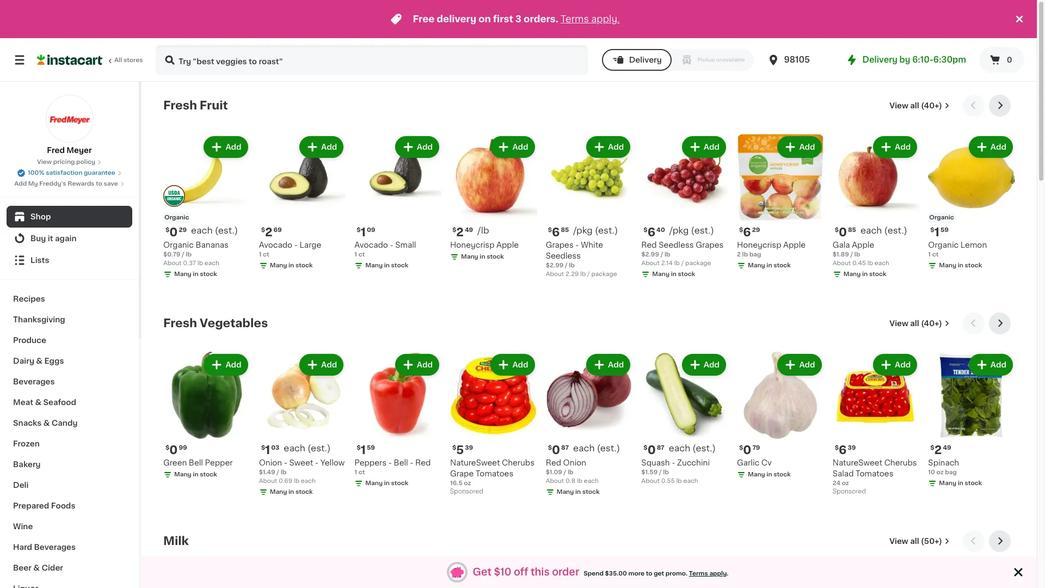 Task type: locate. For each thing, give the bounding box(es) containing it.
cider
[[42, 564, 63, 572]]

/pkg (est.) up white on the top of the page
[[574, 226, 618, 235]]

1 onion from the left
[[259, 459, 282, 467]]

$6.40 per package (estimated) element
[[642, 225, 729, 239]]

sponsored badge image down 24 on the bottom of page
[[833, 489, 866, 495]]

bag inside 'spinach 10 oz bag'
[[946, 469, 957, 475]]

0 horizontal spatial grapes
[[546, 241, 574, 249]]

0 vertical spatial package
[[686, 260, 711, 266]]

1 87 from the left
[[562, 445, 569, 451]]

1 apple from the left
[[497, 241, 519, 249]]

naturesweet inside naturesweet cherubs salad tomatoes 24 oz
[[833, 459, 883, 467]]

naturesweet cherubs salad tomatoes 24 oz
[[833, 459, 918, 486]]

59 up peppers
[[367, 445, 375, 451]]

(est.) up gala apple $1.89 / lb about 0.45 lb each
[[885, 226, 908, 235]]

1 horizontal spatial avocado
[[355, 241, 388, 249]]

0 vertical spatial view all (40+)
[[890, 102, 943, 109]]

1 /pkg (est.) from the left
[[574, 226, 618, 235]]

1 sponsored badge image from the left
[[450, 489, 483, 495]]

cherubs
[[502, 459, 535, 467], [885, 459, 918, 467]]

onion inside 'onion - sweet - yellow $1.49 / lb about 0.69 lb each'
[[259, 459, 282, 467]]

0 horizontal spatial 85
[[561, 227, 569, 233]]

oz inside naturesweet cherubs salad tomatoes 24 oz
[[842, 480, 849, 486]]

2 item carousel region from the top
[[163, 313, 1016, 522]]

item badge image
[[163, 185, 185, 207]]

wine
[[13, 523, 33, 530]]

0 horizontal spatial tomatoes
[[476, 470, 514, 477]]

2 29 from the left
[[753, 227, 760, 233]]

candy
[[52, 419, 78, 427]]

29 up $0.79
[[179, 227, 187, 233]]

0 vertical spatial $2.99
[[642, 251, 659, 257]]

1 (40+) from the top
[[922, 102, 943, 109]]

produce link
[[7, 330, 132, 351]]

85 for 0
[[849, 227, 857, 233]]

each up zucchini
[[669, 444, 691, 452]]

2 grapes from the left
[[696, 241, 724, 249]]

1 horizontal spatial /pkg
[[670, 226, 689, 235]]

in down 'spinach 10 oz bag'
[[958, 480, 964, 486]]

each (est.) inside $1.03 each (estimated) element
[[284, 444, 331, 452]]

0 horizontal spatial onion
[[259, 459, 282, 467]]

apple inside honeycrisp apple 2 lb bag
[[784, 241, 806, 249]]

oz for 6
[[842, 480, 849, 486]]

oz right 10
[[937, 469, 944, 475]]

avocado - large 1 ct
[[259, 241, 321, 257]]

tomatoes inside naturesweet cherubs grape tomatoes 16.5 oz
[[476, 470, 514, 477]]

& right beer
[[33, 564, 40, 572]]

to inside 'link'
[[96, 181, 102, 187]]

about inside organic bananas $0.79 / lb about 0.37 lb each
[[163, 260, 182, 266]]

oz inside naturesweet cherubs grape tomatoes 16.5 oz
[[464, 480, 471, 486]]

$0.87 each (estimated) element up zucchini
[[642, 443, 729, 457]]

each inside gala apple $1.89 / lb about 0.45 lb each
[[875, 260, 890, 266]]

0 vertical spatial $ 1 59
[[931, 226, 949, 238]]

lb right 2.29
[[581, 271, 586, 277]]

off
[[514, 567, 529, 577]]

0 horizontal spatial 29
[[179, 227, 187, 233]]

service type group
[[602, 49, 754, 71]]

(est.) for red onion
[[597, 444, 620, 452]]

0 horizontal spatial delivery
[[629, 56, 662, 64]]

each down sweet
[[301, 478, 316, 484]]

85 for 6
[[561, 227, 569, 233]]

thanksgiving link
[[7, 309, 132, 330]]

each inside 'onion - sweet - yellow $1.49 / lb about 0.69 lb each'
[[301, 478, 316, 484]]

about left 2.14
[[642, 260, 660, 266]]

0 horizontal spatial oz
[[464, 480, 471, 486]]

2 fresh from the top
[[163, 318, 197, 329]]

1 $0.87 each (estimated) element from the left
[[546, 443, 633, 457]]

many in stock down avocado - small 1 ct
[[366, 262, 409, 268]]

1 85 from the left
[[561, 227, 569, 233]]

$0.87 each (estimated) element
[[546, 443, 633, 457], [642, 443, 729, 457]]

$ left the 03
[[261, 445, 265, 451]]

29 inside "$ 0 29"
[[179, 227, 187, 233]]

0 horizontal spatial /pkg
[[574, 226, 593, 235]]

honeycrisp down $ 6 29
[[737, 241, 782, 249]]

ct inside avocado - large 1 ct
[[263, 251, 269, 257]]

0 vertical spatial to
[[96, 181, 102, 187]]

0 horizontal spatial $ 2 49
[[453, 226, 473, 238]]

0 horizontal spatial 49
[[465, 227, 473, 233]]

$6.85 per package (estimated) element
[[546, 225, 633, 239]]

terms inside limited time offer region
[[561, 15, 589, 23]]

about inside the grapes - white seedless $2.99 / lb about 2.29 lb / package
[[546, 271, 564, 277]]

$0.87 each (estimated) element for squash - zucchini
[[642, 443, 729, 457]]

each down zucchini
[[684, 478, 699, 484]]

each inside 'squash - zucchini $1.59 / lb about 0.55 lb each'
[[684, 478, 699, 484]]

main content
[[142, 82, 1037, 588]]

/pkg for red seedless grapes
[[670, 226, 689, 235]]

39 up "salad"
[[848, 445, 856, 451]]

0 vertical spatial fresh
[[163, 100, 197, 111]]

seedless inside red seedless grapes $2.99 / lb about 2.14 lb / package
[[659, 241, 694, 249]]

sponsored badge image
[[450, 489, 483, 495], [833, 489, 866, 495]]

oz
[[937, 469, 944, 475], [464, 480, 471, 486], [842, 480, 849, 486]]

each (est.) inside $0.29 each (estimated) element
[[191, 226, 238, 235]]

apple left gala
[[784, 241, 806, 249]]

each right 0.8
[[584, 478, 599, 484]]

1 vertical spatial item carousel region
[[163, 313, 1016, 522]]

0 horizontal spatial $2.99
[[546, 262, 564, 268]]

1 vertical spatial fresh
[[163, 318, 197, 329]]

(est.) up red onion $1.09 / lb about 0.8 lb each
[[597, 444, 620, 452]]

2 cherubs from the left
[[885, 459, 918, 467]]

& for dairy
[[36, 357, 42, 365]]

grapes down $ 6 85
[[546, 241, 574, 249]]

stores
[[124, 57, 143, 63]]

1 horizontal spatial 85
[[849, 227, 857, 233]]

0 vertical spatial 59
[[941, 227, 949, 233]]

1 horizontal spatial bell
[[394, 459, 408, 467]]

0 vertical spatial (40+)
[[922, 102, 943, 109]]

6 left 40
[[648, 226, 656, 238]]

0 horizontal spatial terms
[[561, 15, 589, 23]]

view all (40+) for 1
[[890, 102, 943, 109]]

$ 0 87 for red onion
[[548, 444, 569, 456]]

terms apply. link
[[561, 15, 620, 23]]

$ up grape
[[453, 445, 457, 451]]

(est.) for onion - sweet - yellow
[[308, 444, 331, 452]]

(est.) inside $6.40 per package (estimated) element
[[691, 226, 715, 235]]

0 horizontal spatial red
[[416, 459, 431, 467]]

2 honeycrisp from the left
[[737, 241, 782, 249]]

squash - zucchini $1.59 / lb about 0.55 lb each
[[642, 459, 710, 484]]

red inside red seedless grapes $2.99 / lb about 2.14 lb / package
[[642, 241, 657, 249]]

2 vertical spatial item carousel region
[[163, 530, 1016, 588]]

$ up honeycrisp apple 2 lb bag
[[740, 227, 744, 233]]

fruit
[[200, 100, 228, 111]]

6 for $ 6 29
[[744, 226, 751, 238]]

fresh
[[163, 100, 197, 111], [163, 318, 197, 329]]

1 horizontal spatial $ 1 59
[[931, 226, 949, 238]]

1 horizontal spatial seedless
[[659, 241, 694, 249]]

(est.) up white on the top of the page
[[595, 226, 618, 235]]

1 all from the top
[[911, 102, 920, 109]]

about down $1.59
[[642, 478, 660, 484]]

2 tomatoes from the left
[[856, 470, 894, 477]]

view all (50+)
[[890, 538, 943, 545]]

grapes - white seedless $2.99 / lb about 2.29 lb / package
[[546, 241, 617, 277]]

/ up 0.37
[[182, 251, 184, 257]]

many down green
[[174, 471, 192, 477]]

deli link
[[7, 475, 132, 496]]

0 vertical spatial seedless
[[659, 241, 694, 249]]

85 up gala
[[849, 227, 857, 233]]

1 fresh from the top
[[163, 100, 197, 111]]

1 horizontal spatial red
[[546, 459, 562, 467]]

$ up "salad"
[[835, 445, 839, 451]]

each (est.) for apple
[[861, 226, 908, 235]]

87 for red onion
[[562, 445, 569, 451]]

(50+)
[[921, 538, 943, 545]]

0 horizontal spatial bell
[[189, 459, 203, 467]]

many in stock down 0.45
[[844, 271, 887, 277]]

in down 0.37
[[193, 271, 199, 277]]

1 vertical spatial seedless
[[546, 252, 581, 260]]

product group
[[163, 134, 250, 281], [259, 134, 346, 272], [355, 134, 442, 272], [450, 134, 537, 263], [546, 134, 633, 279], [642, 134, 729, 281], [737, 134, 824, 272], [833, 134, 920, 281], [929, 134, 1016, 272], [163, 352, 250, 481], [259, 352, 346, 499], [355, 352, 442, 490], [450, 352, 537, 498], [546, 352, 633, 499], [642, 352, 729, 486], [737, 352, 824, 481], [833, 352, 920, 498], [929, 352, 1016, 490], [450, 570, 537, 588], [546, 570, 633, 588], [642, 570, 729, 588], [929, 570, 1016, 588]]

prepared
[[13, 502, 49, 510]]

2 avocado from the left
[[355, 241, 388, 249]]

$ inside the $ 0 85
[[835, 227, 839, 233]]

order
[[552, 567, 580, 577]]

0 horizontal spatial cherubs
[[502, 459, 535, 467]]

(est.) inside $0.85 each (estimated) element
[[885, 226, 908, 235]]

beverages link
[[7, 371, 132, 392]]

3 all from the top
[[911, 538, 920, 545]]

39 inside $ 5 39
[[465, 445, 473, 451]]

6 for $ 6 85
[[552, 226, 560, 238]]

(est.) for organic bananas
[[215, 226, 238, 235]]

1 view all (40+) from the top
[[890, 102, 943, 109]]

fresh left vegetables on the bottom left of page
[[163, 318, 197, 329]]

apple for honeycrisp apple 2 lb bag
[[784, 241, 806, 249]]

grapes inside red seedless grapes $2.99 / lb about 2.14 lb / package
[[696, 241, 724, 249]]

gala apple $1.89 / lb about 0.45 lb each
[[833, 241, 890, 266]]

fresh for fresh vegetables
[[163, 318, 197, 329]]

2 horizontal spatial red
[[642, 241, 657, 249]]

1 horizontal spatial 59
[[941, 227, 949, 233]]

0 inside $0.29 each (estimated) element
[[170, 226, 178, 238]]

again
[[55, 235, 77, 242]]

$ 2 49 up spinach
[[931, 444, 952, 456]]

0 vertical spatial 49
[[465, 227, 473, 233]]

1 horizontal spatial tomatoes
[[856, 470, 894, 477]]

39 right 5
[[465, 445, 473, 451]]

tomatoes right grape
[[476, 470, 514, 477]]

view pricing policy link
[[37, 158, 102, 167]]

(est.) inside $6.85 per package (estimated) element
[[595, 226, 618, 235]]

naturesweet for 6
[[833, 459, 883, 467]]

87
[[562, 445, 569, 451], [657, 445, 665, 451]]

ct
[[263, 251, 269, 257], [359, 251, 365, 257], [933, 251, 939, 257], [359, 469, 365, 475]]

2 87 from the left
[[657, 445, 665, 451]]

0 vertical spatial view all (40+) button
[[886, 95, 955, 117]]

59 up organic lemon 1 ct
[[941, 227, 949, 233]]

bell right green
[[189, 459, 203, 467]]

69
[[274, 227, 282, 233]]

1 horizontal spatial $0.87 each (estimated) element
[[642, 443, 729, 457]]

wine link
[[7, 516, 132, 537]]

organic up "$ 0 29" in the top left of the page
[[164, 214, 189, 220]]

$ 0 87 up $1.09
[[548, 444, 569, 456]]

0 vertical spatial all
[[911, 102, 920, 109]]

bag inside honeycrisp apple 2 lb bag
[[750, 251, 762, 257]]

/ inside 'squash - zucchini $1.59 / lb about 0.55 lb each'
[[659, 469, 662, 475]]

view all (40+) for 2
[[890, 320, 943, 327]]

each down bananas
[[205, 260, 219, 266]]

6 for $ 6 40
[[648, 226, 656, 238]]

package right 2.14
[[686, 260, 711, 266]]

& left eggs
[[36, 357, 42, 365]]

oz down grape
[[464, 480, 471, 486]]

$1.03 each (estimated) element
[[259, 443, 346, 457]]

6 for $ 6 39
[[839, 444, 847, 456]]

1
[[361, 226, 366, 238], [935, 226, 940, 238], [259, 251, 262, 257], [355, 251, 357, 257], [929, 251, 931, 257], [265, 444, 270, 456], [361, 444, 366, 456], [355, 469, 357, 475]]

0 horizontal spatial $ 0 87
[[548, 444, 569, 456]]

sponsored badge image for 6
[[833, 489, 866, 495]]

$ 0 87
[[548, 444, 569, 456], [644, 444, 665, 456]]

bag
[[750, 251, 762, 257], [946, 469, 957, 475]]

tomatoes
[[476, 470, 514, 477], [856, 470, 894, 477]]

$ 1 59
[[931, 226, 949, 238], [357, 444, 375, 456]]

terms left apply
[[689, 570, 708, 576]]

/pkg (est.) inside $6.40 per package (estimated) element
[[670, 226, 715, 235]]

None search field
[[156, 45, 588, 75]]

1 39 from the left
[[465, 445, 473, 451]]

oz inside 'spinach 10 oz bag'
[[937, 469, 944, 475]]

peppers
[[355, 459, 387, 467]]

1 inside $1.03 each (estimated) element
[[265, 444, 270, 456]]

1 horizontal spatial sponsored badge image
[[833, 489, 866, 495]]

avocado inside avocado - small 1 ct
[[355, 241, 388, 249]]

1 tomatoes from the left
[[476, 470, 514, 477]]

/ down squash
[[659, 469, 662, 475]]

view all (50+) button
[[886, 530, 955, 552]]

1 vertical spatial 49
[[943, 445, 952, 451]]

6 up "salad"
[[839, 444, 847, 456]]

2 /pkg from the left
[[670, 226, 689, 235]]

0 horizontal spatial package
[[592, 271, 617, 277]]

2 $0.87 each (estimated) element from the left
[[642, 443, 729, 457]]

85 up the grapes - white seedless $2.99 / lb about 2.29 lb / package
[[561, 227, 569, 233]]

buy it again link
[[7, 228, 132, 249]]

2 85 from the left
[[849, 227, 857, 233]]

1 horizontal spatial 87
[[657, 445, 665, 451]]

1 vertical spatial to
[[646, 570, 653, 576]]

buy it again
[[30, 235, 77, 242]]

1 horizontal spatial cherubs
[[885, 459, 918, 467]]

Search field
[[157, 46, 587, 74]]

(40+)
[[922, 102, 943, 109], [922, 320, 943, 327]]

$2.99 down $ 6 40
[[642, 251, 659, 257]]

09
[[367, 227, 375, 233]]

2 horizontal spatial oz
[[937, 469, 944, 475]]

0.37
[[183, 260, 196, 266]]

avocado inside avocado - large 1 ct
[[259, 241, 293, 249]]

1 horizontal spatial /pkg (est.)
[[670, 226, 715, 235]]

view for milk
[[890, 538, 909, 545]]

$ up spinach
[[931, 445, 935, 451]]

1 horizontal spatial package
[[686, 260, 711, 266]]

29 inside $ 6 29
[[753, 227, 760, 233]]

1 $ 0 87 from the left
[[548, 444, 569, 456]]

1 horizontal spatial 49
[[943, 445, 952, 451]]

fred meyer logo image
[[45, 95, 93, 143]]

2 (40+) from the top
[[922, 320, 943, 327]]

beverages
[[13, 378, 55, 386], [34, 544, 76, 551]]

(est.) up yellow
[[308, 444, 331, 452]]

tomatoes for 6
[[856, 470, 894, 477]]

terms left apply. at top right
[[561, 15, 589, 23]]

1 horizontal spatial apple
[[784, 241, 806, 249]]

0.8
[[566, 478, 576, 484]]

honeycrisp inside honeycrisp apple 2 lb bag
[[737, 241, 782, 249]]

$ 6 85
[[548, 226, 569, 238]]

fred meyer
[[47, 146, 92, 154]]

1 horizontal spatial 29
[[753, 227, 760, 233]]

/pkg (est.) up red seedless grapes $2.99 / lb about 2.14 lb / package
[[670, 226, 715, 235]]

0 horizontal spatial 59
[[367, 445, 375, 451]]

prepared foods
[[13, 502, 75, 510]]

& left candy
[[43, 419, 50, 427]]

$ up $0.79
[[166, 227, 170, 233]]

organic inside organic bananas $0.79 / lb about 0.37 lb each
[[163, 241, 194, 249]]

1 29 from the left
[[179, 227, 187, 233]]

39 for 6
[[848, 445, 856, 451]]

29 for 6
[[753, 227, 760, 233]]

0 vertical spatial bag
[[750, 251, 762, 257]]

3 apple from the left
[[852, 241, 875, 249]]

1 vertical spatial 59
[[367, 445, 375, 451]]

1 vertical spatial (40+)
[[922, 320, 943, 327]]

/pkg (est.) for grapes - white seedless
[[574, 226, 618, 235]]

apply
[[710, 570, 727, 576]]

grapes
[[546, 241, 574, 249], [696, 241, 724, 249]]

(est.) for gala apple
[[885, 226, 908, 235]]

87 up red onion $1.09 / lb about 0.8 lb each
[[562, 445, 569, 451]]

98105
[[785, 56, 810, 64]]

/pkg inside $6.85 per package (estimated) element
[[574, 226, 593, 235]]

fred meyer link
[[45, 95, 93, 156]]

red inside red onion $1.09 / lb about 0.8 lb each
[[546, 459, 562, 467]]

main content containing fresh fruit
[[142, 82, 1037, 588]]

cherubs inside naturesweet cherubs grape tomatoes 16.5 oz
[[502, 459, 535, 467]]

1 vertical spatial package
[[592, 271, 617, 277]]

1 bell from the left
[[189, 459, 203, 467]]

$ left 40
[[644, 227, 648, 233]]

1 vertical spatial view all (40+)
[[890, 320, 943, 327]]

free
[[413, 15, 435, 23]]

6
[[744, 226, 751, 238], [552, 226, 560, 238], [648, 226, 656, 238], [839, 444, 847, 456]]

1 horizontal spatial to
[[646, 570, 653, 576]]

$0.87 each (estimated) element up red onion $1.09 / lb about 0.8 lb each
[[546, 443, 633, 457]]

1 cherubs from the left
[[502, 459, 535, 467]]

(est.) for squash - zucchini
[[693, 444, 716, 452]]

0 horizontal spatial seedless
[[546, 252, 581, 260]]

$ 0 87 for squash - zucchini
[[644, 444, 665, 456]]

/pkg (est.) for red seedless grapes
[[670, 226, 715, 235]]

1 horizontal spatial onion
[[563, 459, 587, 467]]

/pkg for grapes - white seedless
[[574, 226, 593, 235]]

1 vertical spatial $ 2 49
[[931, 444, 952, 456]]

2 apple from the left
[[784, 241, 806, 249]]

naturesweet cherubs grape tomatoes 16.5 oz
[[450, 459, 535, 486]]

49 up spinach
[[943, 445, 952, 451]]

1 vertical spatial $2.99
[[546, 262, 564, 268]]

(est.) for red seedless grapes
[[691, 226, 715, 235]]

$ inside "$ 0 29"
[[166, 227, 170, 233]]

6 up honeycrisp apple 2 lb bag
[[744, 226, 751, 238]]

0 vertical spatial $ 2 49
[[453, 226, 473, 238]]

&
[[36, 357, 42, 365], [35, 399, 41, 406], [43, 419, 50, 427], [33, 564, 40, 572]]

2 left 69
[[265, 226, 273, 238]]

$0.79
[[163, 251, 180, 257]]

each (est.) for bananas
[[191, 226, 238, 235]]

40
[[657, 227, 665, 233]]

delivery inside button
[[629, 56, 662, 64]]

- inside the grapes - white seedless $2.99 / lb about 2.29 lb / package
[[576, 241, 579, 249]]

0 horizontal spatial $0.87 each (estimated) element
[[546, 443, 633, 457]]

0 horizontal spatial $ 1 59
[[357, 444, 375, 456]]

terms apply button
[[689, 569, 727, 578]]

all stores
[[114, 57, 143, 63]]

about inside 'onion - sweet - yellow $1.49 / lb about 0.69 lb each'
[[259, 478, 277, 484]]

naturesweet for 5
[[450, 459, 500, 467]]

(est.) inside $0.29 each (estimated) element
[[215, 226, 238, 235]]

$ left 69
[[261, 227, 265, 233]]

onion
[[259, 459, 282, 467], [563, 459, 587, 467]]

/ right the $1.49
[[277, 469, 279, 475]]

item carousel region containing milk
[[163, 530, 1016, 588]]

$ inside $ 1 09
[[357, 227, 361, 233]]

honeycrisp
[[450, 241, 495, 249], [737, 241, 782, 249]]

- for bell
[[389, 459, 392, 467]]

avocado for 1
[[355, 241, 388, 249]]

2 horizontal spatial apple
[[852, 241, 875, 249]]

naturesweet inside naturesweet cherubs grape tomatoes 16.5 oz
[[450, 459, 500, 467]]

1 horizontal spatial terms
[[689, 570, 708, 576]]

2 /pkg (est.) from the left
[[670, 226, 715, 235]]

/ inside red onion $1.09 / lb about 0.8 lb each
[[564, 469, 566, 475]]

1 horizontal spatial 39
[[848, 445, 856, 451]]

1 avocado from the left
[[259, 241, 293, 249]]

1 grapes from the left
[[546, 241, 574, 249]]

0 horizontal spatial /pkg (est.)
[[574, 226, 618, 235]]

0 horizontal spatial sponsored badge image
[[450, 489, 483, 495]]

0 horizontal spatial 39
[[465, 445, 473, 451]]

0 vertical spatial beverages
[[13, 378, 55, 386]]

product group containing 5
[[450, 352, 537, 498]]

bell
[[189, 459, 203, 467], [394, 459, 408, 467]]

2 down $ 6 29
[[737, 251, 741, 257]]

39 inside the "$ 6 39"
[[848, 445, 856, 451]]

each (est.) up red onion $1.09 / lb about 0.8 lb each
[[573, 444, 620, 452]]

1 horizontal spatial naturesweet
[[833, 459, 883, 467]]

in down avocado - small 1 ct
[[384, 262, 390, 268]]

0 horizontal spatial avocado
[[259, 241, 293, 249]]

1 vertical spatial view all (40+) button
[[886, 313, 955, 334]]

spinach
[[929, 459, 960, 467]]

package inside red seedless grapes $2.99 / lb about 2.14 lb / package
[[686, 260, 711, 266]]

1 naturesweet from the left
[[450, 459, 500, 467]]

about inside gala apple $1.89 / lb about 0.45 lb each
[[833, 260, 851, 266]]

49
[[465, 227, 473, 233], [943, 445, 952, 451]]

in down 0.45
[[863, 271, 868, 277]]

yellow
[[321, 459, 345, 467]]

all for 2
[[911, 320, 920, 327]]

3 item carousel region from the top
[[163, 530, 1016, 588]]

about inside 'squash - zucchini $1.59 / lb about 0.55 lb each'
[[642, 478, 660, 484]]

0 horizontal spatial to
[[96, 181, 102, 187]]

0 horizontal spatial honeycrisp
[[450, 241, 495, 249]]

delivery
[[863, 56, 898, 64], [629, 56, 662, 64]]

2 view all (40+) from the top
[[890, 320, 943, 327]]

view all (40+)
[[890, 102, 943, 109], [890, 320, 943, 327]]

79
[[753, 445, 761, 451]]

0 horizontal spatial apple
[[497, 241, 519, 249]]

1 horizontal spatial delivery
[[863, 56, 898, 64]]

each (est.) for -
[[284, 444, 331, 452]]

0 vertical spatial terms
[[561, 15, 589, 23]]

0.69
[[279, 478, 292, 484]]

$0.87 each (estimated) element for red onion
[[546, 443, 633, 457]]

garlic
[[737, 459, 760, 467]]

large
[[300, 241, 321, 249]]

tomatoes for 5
[[476, 470, 514, 477]]

peppers - bell - red 1 ct
[[355, 459, 431, 475]]

item carousel region
[[163, 95, 1016, 304], [163, 313, 1016, 522], [163, 530, 1016, 588]]

item carousel region containing fresh vegetables
[[163, 313, 1016, 522]]

lb down $ 6 29
[[743, 251, 748, 257]]

1 horizontal spatial $ 0 87
[[644, 444, 665, 456]]

1 horizontal spatial grapes
[[696, 241, 724, 249]]

2 $ 0 87 from the left
[[644, 444, 665, 456]]

(est.) up red seedless grapes $2.99 / lb about 2.14 lb / package
[[691, 226, 715, 235]]

1 item carousel region from the top
[[163, 95, 1016, 304]]

ct inside peppers - bell - red 1 ct
[[359, 469, 365, 475]]

2 sponsored badge image from the left
[[833, 489, 866, 495]]

many in stock down organic lemon 1 ct
[[940, 262, 983, 268]]

1 horizontal spatial honeycrisp
[[737, 241, 782, 249]]

1 honeycrisp from the left
[[450, 241, 495, 249]]

1 horizontal spatial oz
[[842, 480, 849, 486]]

item carousel region containing fresh fruit
[[163, 95, 1016, 304]]

view inside popup button
[[890, 538, 909, 545]]

0 inside 0 button
[[1007, 56, 1013, 64]]

ct inside organic lemon 1 ct
[[933, 251, 939, 257]]

my
[[28, 181, 38, 187]]

each (est.) inside $0.85 each (estimated) element
[[861, 226, 908, 235]]

0 horizontal spatial bag
[[750, 251, 762, 257]]

0 horizontal spatial naturesweet
[[450, 459, 500, 467]]

view for fresh fruit
[[890, 102, 909, 109]]

87 for squash - zucchini
[[657, 445, 665, 451]]

1 vertical spatial $ 1 59
[[357, 444, 375, 456]]

2 39 from the left
[[848, 445, 856, 451]]

1 horizontal spatial $2.99
[[642, 251, 659, 257]]

2 all from the top
[[911, 320, 920, 327]]

many in stock down avocado - large 1 ct
[[270, 262, 313, 268]]

- inside 'squash - zucchini $1.59 / lb about 0.55 lb each'
[[672, 459, 676, 467]]

organic left lemon
[[929, 241, 959, 249]]

/ inside 'onion - sweet - yellow $1.49 / lb about 0.69 lb each'
[[277, 469, 279, 475]]

apple for gala apple $1.89 / lb about 0.45 lb each
[[852, 241, 875, 249]]

1 vertical spatial terms
[[689, 570, 708, 576]]

(est.) inside $1.03 each (estimated) element
[[308, 444, 331, 452]]

1 vertical spatial all
[[911, 320, 920, 327]]

$ up $1.09
[[548, 445, 552, 451]]

$0.85 each (estimated) element
[[833, 225, 920, 239]]

naturesweet up grape
[[450, 459, 500, 467]]

sponsored badge image for 5
[[450, 489, 483, 495]]

cherubs inside naturesweet cherubs salad tomatoes 24 oz
[[885, 459, 918, 467]]

cherubs for 6
[[885, 459, 918, 467]]

organic
[[164, 214, 189, 220], [930, 214, 955, 220], [163, 241, 194, 249], [929, 241, 959, 249]]

2 vertical spatial all
[[911, 538, 920, 545]]

each inside organic bananas $0.79 / lb about 0.37 lb each
[[205, 260, 219, 266]]

tomatoes inside naturesweet cherubs salad tomatoes 24 oz
[[856, 470, 894, 477]]

$
[[166, 227, 170, 233], [453, 227, 457, 233], [740, 227, 744, 233], [261, 227, 265, 233], [357, 227, 361, 233], [548, 227, 552, 233], [644, 227, 648, 233], [835, 227, 839, 233], [931, 227, 935, 233], [166, 445, 170, 451], [453, 445, 457, 451], [740, 445, 744, 451], [261, 445, 265, 451], [357, 445, 361, 451], [548, 445, 552, 451], [644, 445, 648, 451], [835, 445, 839, 451], [931, 445, 935, 451]]

2 naturesweet from the left
[[833, 459, 883, 467]]

1 view all (40+) button from the top
[[886, 95, 955, 117]]

garlic cv
[[737, 459, 772, 467]]

$ inside $ 0 99
[[166, 445, 170, 451]]

$ 6 29
[[740, 226, 760, 238]]

meat
[[13, 399, 33, 406]]

$ inside $ 6 29
[[740, 227, 744, 233]]

1 vertical spatial bag
[[946, 469, 957, 475]]

/pkg (est.) inside $6.85 per package (estimated) element
[[574, 226, 618, 235]]

$ inside $ 5 39
[[453, 445, 457, 451]]

$ left the 99
[[166, 445, 170, 451]]

0 horizontal spatial 87
[[562, 445, 569, 451]]

more
[[629, 570, 645, 576]]

- inside avocado - large 1 ct
[[294, 241, 298, 249]]

1 /pkg from the left
[[574, 226, 593, 235]]

$ 1 59 up organic lemon 1 ct
[[931, 226, 949, 238]]

satisfaction
[[46, 170, 82, 176]]

2 onion from the left
[[563, 459, 587, 467]]

2 bell from the left
[[394, 459, 408, 467]]

about down $0.79
[[163, 260, 182, 266]]

- for small
[[390, 241, 394, 249]]

2 view all (40+) button from the top
[[886, 313, 955, 334]]

1 horizontal spatial bag
[[946, 469, 957, 475]]

lb right 0.8
[[577, 478, 583, 484]]

apple inside gala apple $1.89 / lb about 0.45 lb each
[[852, 241, 875, 249]]



Task type: describe. For each thing, give the bounding box(es) containing it.
hard
[[13, 544, 32, 551]]

meyer
[[67, 146, 92, 154]]

$ 5 39
[[453, 444, 473, 456]]

bananas
[[196, 241, 229, 249]]

bell inside peppers - bell - red 1 ct
[[394, 459, 408, 467]]

instacart logo image
[[37, 53, 102, 66]]

$2.99 inside the grapes - white seedless $2.99 / lb about 2.29 lb / package
[[546, 262, 564, 268]]

organic bananas $0.79 / lb about 0.37 lb each
[[163, 241, 229, 266]]

in down honeycrisp apple in the top of the page
[[480, 254, 486, 260]]

many down 0.45
[[844, 271, 861, 277]]

1 horizontal spatial $ 2 49
[[931, 444, 952, 456]]

salad
[[833, 470, 854, 477]]

lb up 2.14
[[665, 251, 671, 257]]

(est.) for grapes - white seedless
[[595, 226, 618, 235]]

$35.00
[[605, 570, 627, 576]]

$1.59
[[642, 469, 658, 475]]

beer & cider
[[13, 564, 63, 572]]

policy
[[76, 159, 95, 165]]

$ 6 40
[[644, 226, 665, 238]]

many in stock down cv on the right bottom of the page
[[748, 471, 791, 477]]

red for 6
[[642, 241, 657, 249]]

frozen
[[13, 440, 40, 448]]

lb up 2.29
[[569, 262, 575, 268]]

$ 0 99
[[166, 444, 187, 456]]

99
[[179, 445, 187, 451]]

$ inside $ 0 79
[[740, 445, 744, 451]]

- for sweet
[[284, 459, 288, 467]]

many in stock down 'spinach 10 oz bag'
[[940, 480, 983, 486]]

each up sweet
[[284, 444, 305, 452]]

1 inside avocado - small 1 ct
[[355, 251, 357, 257]]

29 for 0
[[179, 227, 187, 233]]

1 inside avocado - large 1 ct
[[259, 251, 262, 257]]

$ 6 39
[[835, 444, 856, 456]]

in down avocado - large 1 ct
[[289, 262, 294, 268]]

lb right 0.37
[[198, 260, 203, 266]]

each (est.) up zucchini
[[669, 444, 716, 452]]

get $10 off this order spend $35.00 more to get promo. terms apply .
[[473, 567, 729, 577]]

- for zucchini
[[672, 459, 676, 467]]

many in stock down 0.37
[[174, 271, 217, 277]]

thanksgiving
[[13, 316, 65, 323]]

/ right 2.29
[[588, 271, 590, 277]]

seedless inside the grapes - white seedless $2.99 / lb about 2.29 lb / package
[[546, 252, 581, 260]]

0 inside $0.85 each (estimated) element
[[839, 226, 847, 238]]

delivery by 6:10-6:30pm
[[863, 56, 967, 64]]

lists
[[30, 257, 49, 264]]

lb inside honeycrisp apple 2 lb bag
[[743, 251, 748, 257]]

prepared foods link
[[7, 496, 132, 516]]

$1.49
[[259, 469, 275, 475]]

many in stock down 0.8
[[557, 489, 600, 495]]

onion inside red onion $1.09 / lb about 0.8 lb each
[[563, 459, 587, 467]]

first
[[493, 15, 513, 23]]

beer & cider link
[[7, 558, 132, 578]]

2 left /lb
[[457, 226, 464, 238]]

$2.49 per pound element
[[450, 225, 537, 239]]

in down organic lemon 1 ct
[[958, 262, 964, 268]]

view all (40+) button for 1
[[886, 95, 955, 117]]

(40+) for 2
[[922, 320, 943, 327]]

many down avocado - small 1 ct
[[366, 262, 383, 268]]

vegetables
[[200, 318, 268, 329]]

(40+) for 1
[[922, 102, 943, 109]]

in down peppers - bell - red 1 ct
[[384, 480, 390, 486]]

$ up organic lemon 1 ct
[[931, 227, 935, 233]]

white
[[581, 241, 603, 249]]

in down cv on the right bottom of the page
[[767, 471, 773, 477]]

- for large
[[294, 241, 298, 249]]

in down 0.8
[[576, 489, 581, 495]]

lb right 0.55 on the bottom
[[677, 478, 682, 484]]

red for 0
[[546, 459, 562, 467]]

organic lemon 1 ct
[[929, 241, 987, 257]]

59 for organic
[[941, 227, 949, 233]]

avocado - small 1 ct
[[355, 241, 416, 257]]

many in stock down 2.14
[[653, 271, 696, 277]]

$ inside $ 2 69
[[261, 227, 265, 233]]

frozen link
[[7, 434, 132, 454]]

$ left /lb
[[453, 227, 457, 233]]

$ up squash
[[644, 445, 648, 451]]

many down avocado - large 1 ct
[[270, 262, 287, 268]]

many down 0.69
[[270, 489, 287, 495]]

by
[[900, 56, 911, 64]]

squash
[[642, 459, 670, 467]]

many in stock down honeycrisp apple 2 lb bag
[[748, 262, 791, 268]]

ct inside avocado - small 1 ct
[[359, 251, 365, 257]]

hard beverages
[[13, 544, 76, 551]]

apply.
[[592, 15, 620, 23]]

shop
[[30, 213, 51, 221]]

view all (40+) button for 2
[[886, 313, 955, 334]]

many down garlic cv
[[748, 471, 766, 477]]

many in stock down honeycrisp apple in the top of the page
[[461, 254, 504, 260]]

1 inside peppers - bell - red 1 ct
[[355, 469, 357, 475]]

spinach 10 oz bag
[[929, 459, 960, 475]]

apple for honeycrisp apple
[[497, 241, 519, 249]]

each (est.) for onion
[[573, 444, 620, 452]]

each up bananas
[[191, 226, 213, 235]]

honeycrisp for honeycrisp apple
[[450, 241, 495, 249]]

bakery link
[[7, 454, 132, 475]]

add inside 'link'
[[14, 181, 27, 187]]

onion - sweet - yellow $1.49 / lb about 0.69 lb each
[[259, 459, 345, 484]]

oz for 5
[[464, 480, 471, 486]]

many in stock down peppers - bell - red 1 ct
[[366, 480, 409, 486]]

each up red onion $1.09 / lb about 0.8 lb each
[[573, 444, 595, 452]]

39 for 5
[[465, 445, 473, 451]]

promo.
[[666, 570, 688, 576]]

$ inside $ 6 85
[[548, 227, 552, 233]]

$ 1 59 for organic lemon
[[931, 226, 949, 238]]

/ up 2.14
[[661, 251, 664, 257]]

in down 2.14
[[671, 271, 677, 277]]

& for snacks
[[43, 419, 50, 427]]

view for fresh vegetables
[[890, 320, 909, 327]]

beverages inside 'link'
[[13, 378, 55, 386]]

$ up peppers
[[357, 445, 361, 451]]

add my freddy's rewards to save link
[[14, 180, 125, 188]]

package inside the grapes - white seedless $2.99 / lb about 2.29 lb / package
[[592, 271, 617, 277]]

each up gala apple $1.89 / lb about 0.45 lb each
[[861, 226, 882, 235]]

/ right 2.14
[[682, 260, 684, 266]]

milk
[[163, 535, 189, 547]]

recipes link
[[7, 289, 132, 309]]

orders.
[[524, 15, 559, 23]]

organic inside organic lemon 1 ct
[[929, 241, 959, 249]]

delivery by 6:10-6:30pm link
[[846, 53, 967, 66]]

many down organic lemon 1 ct
[[940, 262, 957, 268]]

delivery for delivery by 6:10-6:30pm
[[863, 56, 898, 64]]

$10
[[494, 567, 512, 577]]

/ inside gala apple $1.89 / lb about 0.45 lb each
[[851, 251, 853, 257]]

to inside get $10 off this order spend $35.00 more to get promo. terms apply .
[[646, 570, 653, 576]]

2 up spinach
[[935, 444, 942, 456]]

foods
[[51, 502, 75, 510]]

many in stock down green bell pepper
[[174, 471, 217, 477]]

0.45
[[853, 260, 866, 266]]

dairy & eggs link
[[7, 351, 132, 371]]

many down 0.37
[[174, 271, 192, 277]]

recipes
[[13, 295, 45, 303]]

pepper
[[205, 459, 233, 467]]

many down honeycrisp apple in the top of the page
[[461, 254, 479, 260]]

many down honeycrisp apple 2 lb bag
[[748, 262, 766, 268]]

red inside peppers - bell - red 1 ct
[[416, 459, 431, 467]]

$ 0 85
[[835, 226, 857, 238]]

lb up 0.45
[[855, 251, 861, 257]]

it
[[48, 235, 53, 242]]

59 for peppers
[[367, 445, 375, 451]]

buy
[[30, 235, 46, 242]]

fresh for fresh fruit
[[163, 100, 197, 111]]

get $10 off this order status
[[469, 567, 733, 578]]

rewards
[[68, 181, 94, 187]]

freddy's
[[39, 181, 66, 187]]

add button inside product group
[[492, 355, 534, 375]]

24
[[833, 480, 841, 486]]

gala
[[833, 241, 850, 249]]

lb up 0.69
[[281, 469, 287, 475]]

$1.09
[[546, 469, 562, 475]]

many down 2.14
[[653, 271, 670, 277]]

lb up 0.37
[[186, 251, 192, 257]]

honeycrisp for honeycrisp apple 2 lb bag
[[737, 241, 782, 249]]

$2.99 inside red seedless grapes $2.99 / lb about 2.14 lb / package
[[642, 251, 659, 257]]

1 vertical spatial beverages
[[34, 544, 76, 551]]

about inside red onion $1.09 / lb about 0.8 lb each
[[546, 478, 564, 484]]

/ up 2.29
[[565, 262, 568, 268]]

lb up 0.8
[[568, 469, 574, 475]]

zucchini
[[677, 459, 710, 467]]

limited time offer region
[[0, 0, 1014, 38]]

seafood
[[43, 399, 76, 406]]

in down honeycrisp apple 2 lb bag
[[767, 262, 773, 268]]

many down peppers
[[366, 480, 383, 486]]

& for meat
[[35, 399, 41, 406]]

$ inside $ 6 40
[[644, 227, 648, 233]]

$ inside $ 1 03
[[261, 445, 265, 451]]

- for white
[[576, 241, 579, 249]]

avocado for 2
[[259, 241, 293, 249]]

$ 0 29
[[166, 226, 187, 238]]

$ 1 03
[[261, 444, 280, 456]]

lb right 2.14
[[675, 260, 680, 266]]

cherubs for 5
[[502, 459, 535, 467]]

save
[[104, 181, 118, 187]]

red seedless grapes $2.99 / lb about 2.14 lb / package
[[642, 241, 724, 266]]

many down 'spinach 10 oz bag'
[[940, 480, 957, 486]]

add inside 'button'
[[513, 361, 529, 369]]

small
[[395, 241, 416, 249]]

98105 button
[[767, 45, 832, 75]]

honeycrisp apple
[[450, 241, 519, 249]]

this
[[531, 567, 550, 577]]

2 inside honeycrisp apple 2 lb bag
[[737, 251, 741, 257]]

5
[[457, 444, 464, 456]]

many in stock down 0.69
[[270, 489, 313, 495]]

delivery for delivery
[[629, 56, 662, 64]]

lb right 0.69
[[294, 478, 300, 484]]

many down 0.8
[[557, 489, 574, 495]]

sweet
[[289, 459, 313, 467]]

lb up 0.55 on the bottom
[[663, 469, 669, 475]]

1 inside organic lemon 1 ct
[[929, 251, 931, 257]]

all inside popup button
[[911, 538, 920, 545]]

lemon
[[961, 241, 987, 249]]

in down green bell pepper
[[193, 471, 199, 477]]

fred
[[47, 146, 65, 154]]

2.14
[[662, 260, 673, 266]]

hard beverages link
[[7, 537, 132, 558]]

fresh fruit
[[163, 100, 228, 111]]

each inside red onion $1.09 / lb about 0.8 lb each
[[584, 478, 599, 484]]

100%
[[28, 170, 44, 176]]

$ 1 59 for peppers - bell - red
[[357, 444, 375, 456]]

$ inside the "$ 6 39"
[[835, 445, 839, 451]]

meat & seafood link
[[7, 392, 132, 413]]

& for beer
[[33, 564, 40, 572]]

/lb
[[478, 226, 489, 235]]

about inside red seedless grapes $2.99 / lb about 2.14 lb / package
[[642, 260, 660, 266]]

terms inside get $10 off this order spend $35.00 more to get promo. terms apply .
[[689, 570, 708, 576]]

10
[[929, 469, 936, 475]]

get
[[654, 570, 665, 576]]

all for 1
[[911, 102, 920, 109]]

lb right 0.45
[[868, 260, 874, 266]]

close image
[[1012, 566, 1025, 579]]

delivery
[[437, 15, 477, 23]]

$0.29 each (estimated) element
[[163, 225, 250, 239]]

/ inside organic bananas $0.79 / lb about 0.37 lb each
[[182, 251, 184, 257]]

$ 2 49 inside $2.49 per pound element
[[453, 226, 473, 238]]

all stores link
[[37, 45, 144, 75]]

grapes inside the grapes - white seedless $2.99 / lb about 2.29 lb / package
[[546, 241, 574, 249]]

organic up organic lemon 1 ct
[[930, 214, 955, 220]]

in down 0.69
[[289, 489, 294, 495]]



Task type: vqa. For each thing, say whether or not it's contained in the screenshot.
the middle Spirits
no



